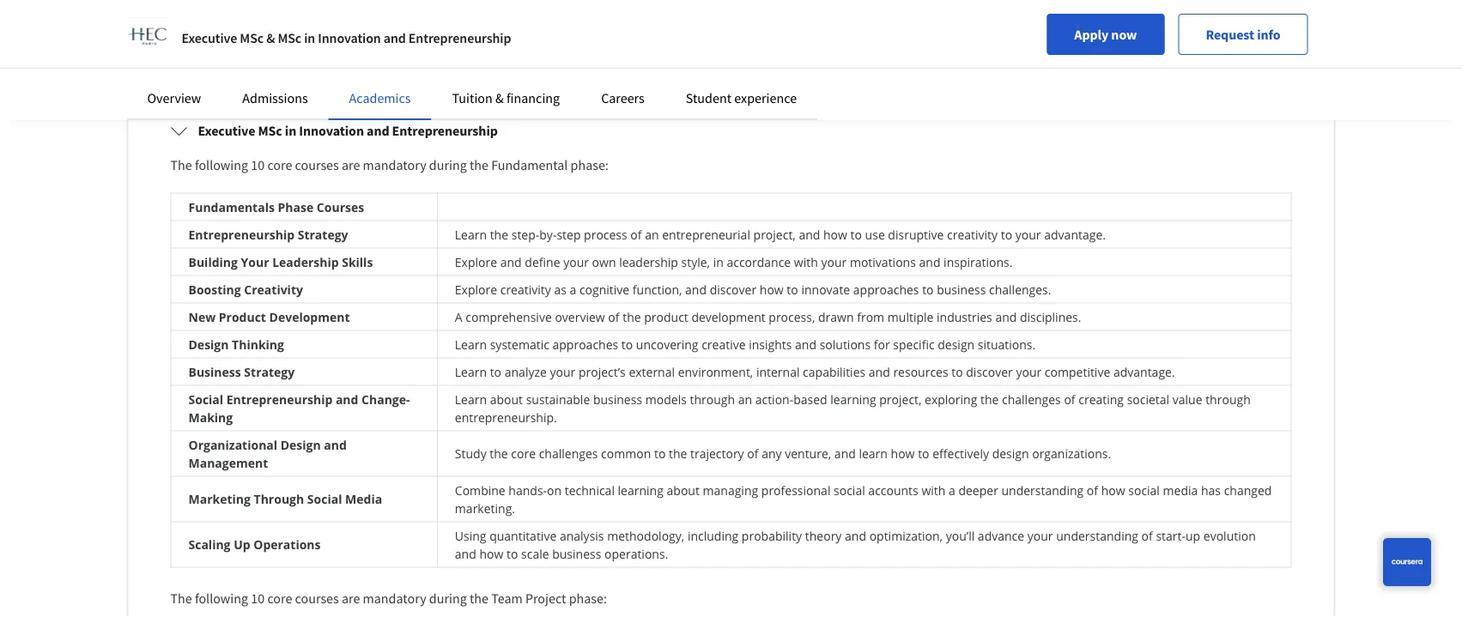 Task type: describe. For each thing, give the bounding box(es) containing it.
create products or services in a start-up context or within an existing organization list item
[[186, 38, 1292, 58]]

1 vertical spatial design
[[993, 446, 1029, 462]]

development
[[692, 309, 766, 325]]

and right theory
[[845, 528, 867, 544]]

1 vertical spatial approaches
[[553, 336, 619, 353]]

challenges.
[[989, 281, 1052, 298]]

and up the leading
[[384, 29, 406, 46]]

0 vertical spatial phase:
[[571, 157, 609, 174]]

start- inside using quantitative analysis methodology, including probability theory and optimization, you'll advance your understanding of start-up evolution and how to scale business operations.
[[1156, 528, 1186, 544]]

a
[[455, 309, 463, 325]]

project, inside learn about sustainable business models through an action-based learning project, exploring the challenges of creating societal value through entrepreneurship.
[[880, 391, 922, 408]]

1 vertical spatial phase:
[[569, 591, 607, 608]]

your down situations.
[[1016, 364, 1042, 380]]

deeper
[[959, 482, 999, 499]]

development
[[269, 309, 350, 325]]

environment,
[[678, 364, 753, 380]]

tuition & financing link
[[452, 89, 560, 107]]

strategy for entrepreneurship strategy
[[298, 227, 348, 243]]

executive for executive msc & msc in innovation and entrepreneurship
[[182, 29, 237, 46]]

to up external
[[622, 336, 633, 353]]

define
[[525, 254, 560, 270]]

overview link
[[147, 89, 201, 107]]

marketing
[[189, 491, 251, 508]]

and up situations.
[[996, 309, 1017, 325]]

learn for learn to analyze your project's external environment, internal capabilities and resources to discover your competitive advantage.
[[455, 364, 487, 380]]

the up financing
[[528, 68, 547, 86]]

0 horizontal spatial design
[[189, 336, 229, 353]]

1 vertical spatial &
[[496, 89, 504, 107]]

an inside learn about sustainable business models through an action-based learning project, exploring the challenges of creating societal value through entrepreneurship.
[[738, 391, 752, 408]]

having
[[633, 68, 672, 86]]

careers
[[601, 89, 645, 107]]

business up the industries
[[937, 281, 986, 298]]

how inside using quantitative analysis methodology, including probability theory and optimization, you'll advance your understanding of start-up evolution and how to scale business operations.
[[480, 546, 504, 562]]

the left "trajectory"
[[669, 446, 687, 462]]

of up leadership
[[631, 227, 642, 243]]

for
[[874, 336, 890, 353]]

using quantitative analysis methodology, including probability theory and optimization, you'll advance your understanding of start-up evolution and how to scale business operations.
[[455, 528, 1256, 562]]

with inside combine hands-on technical learning about managing professional social accounts with a deeper understanding of how social media has changed marketing.
[[922, 482, 946, 499]]

executive msc in innovation and entrepreneurship button
[[157, 107, 1306, 155]]

0 vertical spatial creativity
[[947, 227, 998, 243]]

student experience link
[[686, 89, 797, 107]]

technical
[[565, 482, 615, 499]]

to left analyze
[[490, 364, 502, 380]]

accounts
[[869, 482, 919, 499]]

and inside "dropdown button"
[[367, 123, 390, 140]]

obtain a degree from one of the leading business schools in the world without having to leave your home or workplace list item
[[186, 67, 1292, 87]]

insights
[[749, 336, 792, 353]]

your inside using quantitative analysis methodology, including probability theory and optimization, you'll advance your understanding of start-up evolution and how to scale business operations.
[[1028, 528, 1053, 544]]

to inside list item
[[675, 68, 687, 86]]

your up sustainable
[[550, 364, 576, 380]]

entrepreneurship up schools
[[409, 29, 511, 46]]

new
[[189, 309, 216, 325]]

industries
[[937, 309, 993, 325]]

business inside list item
[[415, 68, 465, 86]]

creating
[[1079, 391, 1124, 408]]

tuition
[[452, 89, 493, 107]]

in up financing
[[514, 68, 525, 86]]

including
[[688, 528, 739, 544]]

1 horizontal spatial discover
[[966, 364, 1013, 380]]

organizational
[[189, 437, 277, 453]]

create
[[186, 39, 223, 56]]

context
[[415, 39, 457, 56]]

and up innovate
[[799, 227, 821, 243]]

systematic
[[490, 336, 550, 353]]

0 horizontal spatial with
[[794, 254, 818, 270]]

product
[[219, 309, 266, 325]]

entrepreneurship.
[[455, 409, 557, 426]]

1 vertical spatial an
[[645, 227, 659, 243]]

academics link
[[349, 89, 411, 107]]

apply now
[[1075, 26, 1137, 43]]

0 vertical spatial innovation
[[318, 29, 381, 46]]

inspirations.
[[944, 254, 1013, 270]]

entrepreneurship strategy
[[189, 227, 348, 243]]

fundamental
[[491, 157, 568, 174]]

entrepreneurship inside "dropdown button"
[[392, 123, 498, 140]]

phase
[[278, 199, 314, 215]]

courses for the following 10 core courses are mandatory during the fundamental phase:
[[295, 157, 339, 174]]

resources
[[894, 364, 949, 380]]

any
[[762, 446, 782, 462]]

tuition & financing
[[452, 89, 560, 107]]

scaling
[[189, 537, 231, 553]]

motivations
[[850, 254, 916, 270]]

hands-
[[509, 482, 547, 499]]

product
[[644, 309, 689, 325]]

1 social from the left
[[834, 482, 866, 499]]

process
[[584, 227, 628, 243]]

own
[[592, 254, 616, 270]]

to up process,
[[787, 281, 799, 298]]

info
[[1258, 26, 1281, 43]]

start- inside list item
[[367, 39, 397, 56]]

1 through from the left
[[690, 391, 735, 408]]

media
[[1163, 482, 1198, 499]]

the left "team"
[[470, 591, 489, 608]]

combine hands-on technical learning about managing professional social accounts with a deeper understanding of how social media has changed marketing.
[[455, 482, 1272, 517]]

multiple
[[888, 309, 934, 325]]

on
[[547, 482, 562, 499]]

are for team
[[342, 591, 360, 608]]

create products or services in a start-up context or within an existing organization
[[186, 39, 650, 56]]

mandatory for team
[[363, 591, 427, 608]]

to left the effectively
[[918, 446, 930, 462]]

a inside 'create products or services in a start-up context or within an existing organization' list item
[[357, 39, 364, 56]]

and down style,
[[685, 281, 707, 298]]

courses for the following 10 core courses are mandatory during the team project phase:
[[295, 591, 339, 608]]

study
[[455, 446, 487, 462]]

building your leadership skills
[[189, 254, 373, 270]]

fundamentals
[[189, 199, 275, 215]]

cognitive
[[580, 281, 630, 298]]

common
[[601, 446, 651, 462]]

0 horizontal spatial project,
[[754, 227, 796, 243]]

an inside list item
[[514, 39, 528, 56]]

how inside combine hands-on technical learning about managing professional social accounts with a deeper understanding of how social media has changed marketing.
[[1102, 482, 1126, 499]]

schools
[[468, 68, 512, 86]]

2 through from the left
[[1206, 391, 1251, 408]]

organizations.
[[1033, 446, 1112, 462]]

situations.
[[978, 336, 1036, 353]]

to right the common
[[654, 446, 666, 462]]

a right as
[[570, 281, 577, 298]]

exploring
[[925, 391, 978, 408]]

change-
[[362, 391, 410, 408]]

business inside learn about sustainable business models through an action-based learning project, exploring the challenges of creating societal value through entrepreneurship.
[[593, 391, 643, 408]]

existing
[[531, 39, 575, 56]]

and down using
[[455, 546, 476, 562]]

and down step-
[[500, 254, 522, 270]]

using
[[455, 528, 487, 544]]

courses
[[317, 199, 364, 215]]

1 horizontal spatial or
[[460, 39, 472, 56]]

following for the following 10 core courses are mandatory during the team project phase:
[[195, 591, 248, 608]]

has
[[1202, 482, 1221, 499]]

boosting
[[189, 281, 241, 298]]

external
[[629, 364, 675, 380]]

now
[[1112, 26, 1137, 43]]

process,
[[769, 309, 815, 325]]

competitive
[[1045, 364, 1111, 380]]

0 vertical spatial approaches
[[854, 281, 919, 298]]

your up the challenges.
[[1016, 227, 1041, 243]]

core for the following 10 core courses are mandatory during the team project phase:
[[267, 591, 292, 608]]

0 vertical spatial design
[[938, 336, 975, 353]]

of inside list item
[[334, 68, 346, 86]]

learn systematic approaches to uncovering creative insights and solutions for specific design situations.
[[455, 336, 1036, 353]]

your inside list item
[[722, 68, 748, 86]]

understanding inside combine hands-on technical learning about managing professional social accounts with a deeper understanding of how social media has changed marketing.
[[1002, 482, 1084, 499]]

of inside learn about sustainable business models through an action-based learning project, exploring the challenges of creating societal value through entrepreneurship.
[[1065, 391, 1076, 408]]

models
[[646, 391, 687, 408]]

executive msc & msc in innovation and entrepreneurship
[[182, 29, 511, 46]]

a comprehensive overview of the product development process, drawn from multiple industries and disciplines.
[[455, 309, 1082, 325]]

as
[[554, 281, 567, 298]]

1 vertical spatial creativity
[[500, 281, 551, 298]]

workplace
[[802, 68, 862, 86]]

in inside "dropdown button"
[[285, 123, 296, 140]]

your left own
[[564, 254, 589, 270]]

hec paris logo image
[[127, 17, 168, 58]]

experience
[[735, 89, 797, 107]]

a inside combine hands-on technical learning about managing professional social accounts with a deeper understanding of how social media has changed marketing.
[[949, 482, 956, 499]]

from inside list item
[[279, 68, 307, 86]]

a inside obtain a degree from one of the leading business schools in the world without having to leave your home or workplace list item
[[227, 68, 234, 86]]

up inside using quantitative analysis methodology, including probability theory and optimization, you'll advance your understanding of start-up evolution and how to scale business operations.
[[1186, 528, 1201, 544]]

during for team
[[429, 591, 467, 608]]

your up innovate
[[821, 254, 847, 270]]

organizational design and management
[[189, 437, 347, 471]]

entrepreneurship down fundamentals
[[189, 227, 295, 243]]

scale
[[521, 546, 549, 562]]

0 horizontal spatial discover
[[710, 281, 757, 298]]

learn for learn systematic approaches to uncovering creative insights and solutions for specific design situations.
[[455, 336, 487, 353]]

boosting creativity
[[189, 281, 303, 298]]



Task type: vqa. For each thing, say whether or not it's contained in the screenshot.
the effectively
yes



Task type: locate. For each thing, give the bounding box(es) containing it.
1 vertical spatial advantage.
[[1114, 364, 1176, 380]]

1 vertical spatial following
[[195, 591, 248, 608]]

discover down situations.
[[966, 364, 1013, 380]]

media
[[345, 491, 382, 508]]

1 vertical spatial 10
[[251, 591, 265, 608]]

to left use
[[851, 227, 862, 243]]

advance
[[978, 528, 1025, 544]]

learning inside combine hands-on technical learning about managing professional social accounts with a deeper understanding of how social media has changed marketing.
[[618, 482, 664, 499]]

business
[[189, 364, 241, 380]]

challenges inside learn about sustainable business models through an action-based learning project, exploring the challenges of creating societal value through entrepreneurship.
[[1002, 391, 1061, 408]]

discover
[[710, 281, 757, 298], [966, 364, 1013, 380]]

learning
[[831, 391, 877, 408], [618, 482, 664, 499]]

business inside using quantitative analysis methodology, including probability theory and optimization, you'll advance your understanding of start-up evolution and how to scale business operations.
[[552, 546, 602, 562]]

request info button
[[1179, 14, 1309, 55]]

are
[[342, 157, 360, 174], [342, 591, 360, 608]]

effectively
[[933, 446, 989, 462]]

2 courses from the top
[[295, 591, 339, 608]]

2 explore from the top
[[455, 281, 497, 298]]

building
[[189, 254, 238, 270]]

1 vertical spatial start-
[[1156, 528, 1186, 544]]

1 horizontal spatial up
[[1186, 528, 1201, 544]]

1 vertical spatial the
[[170, 591, 192, 608]]

0 horizontal spatial an
[[514, 39, 528, 56]]

trajectory
[[691, 446, 744, 462]]

0 horizontal spatial design
[[938, 336, 975, 353]]

core up the fundamentals phase courses
[[267, 157, 292, 174]]

0 vertical spatial explore
[[455, 254, 497, 270]]

and up learn to analyze your project's external environment, internal capabilities and resources to discover your competitive advantage.
[[795, 336, 817, 353]]

through down environment,
[[690, 391, 735, 408]]

msc down admissions link
[[258, 123, 282, 140]]

1 vertical spatial from
[[857, 309, 885, 325]]

the for the following 10 core courses are mandatory during the fundamental phase:
[[170, 157, 192, 174]]

10 for the following 10 core courses are mandatory during the fundamental phase:
[[251, 157, 265, 174]]

msc inside "dropdown button"
[[258, 123, 282, 140]]

0 vertical spatial learning
[[831, 391, 877, 408]]

1 vertical spatial understanding
[[1057, 528, 1139, 544]]

explore creativity as a cognitive function, and discover how to innovate approaches to business challenges.
[[455, 281, 1052, 298]]

0 vertical spatial strategy
[[298, 227, 348, 243]]

1 horizontal spatial design
[[281, 437, 321, 453]]

how right learn in the right of the page
[[891, 446, 915, 462]]

1 horizontal spatial through
[[1206, 391, 1251, 408]]

home
[[751, 68, 784, 86]]

business strategy
[[189, 364, 295, 380]]

optimization,
[[870, 528, 943, 544]]

courses
[[295, 157, 339, 174], [295, 591, 339, 608]]

1 vertical spatial are
[[342, 591, 360, 608]]

start- up the leading
[[367, 39, 397, 56]]

1 horizontal spatial start-
[[1156, 528, 1186, 544]]

1 vertical spatial social
[[307, 491, 342, 508]]

with right accounts
[[922, 482, 946, 499]]

0 vertical spatial mandatory
[[363, 157, 427, 174]]

through right value at right
[[1206, 391, 1251, 408]]

design up business at the bottom
[[189, 336, 229, 353]]

leave
[[689, 68, 720, 86]]

thinking
[[232, 336, 284, 353]]

learning inside learn about sustainable business models through an action-based learning project, exploring the challenges of creating societal value through entrepreneurship.
[[831, 391, 877, 408]]

entrepreneurship
[[409, 29, 511, 46], [392, 123, 498, 140], [189, 227, 295, 243], [226, 391, 333, 408]]

0 horizontal spatial about
[[490, 391, 523, 408]]

1 vertical spatial about
[[667, 482, 700, 499]]

2 following from the top
[[195, 591, 248, 608]]

the for the following 10 core courses are mandatory during the team project phase:
[[170, 591, 192, 608]]

during for fundamental
[[429, 157, 467, 174]]

1 courses from the top
[[295, 157, 339, 174]]

about inside learn about sustainable business models through an action-based learning project, exploring the challenges of creating societal value through entrepreneurship.
[[490, 391, 523, 408]]

making
[[189, 409, 233, 426]]

social up making
[[189, 391, 223, 408]]

drawn
[[819, 309, 854, 325]]

0 vertical spatial 10
[[251, 157, 265, 174]]

10
[[251, 157, 265, 174], [251, 591, 265, 608]]

0 vertical spatial understanding
[[1002, 482, 1084, 499]]

1 horizontal spatial design
[[993, 446, 1029, 462]]

theory
[[805, 528, 842, 544]]

innovation down one
[[299, 123, 364, 140]]

executive inside "dropdown button"
[[198, 123, 255, 140]]

1 vertical spatial challenges
[[539, 446, 598, 462]]

you'll
[[946, 528, 975, 544]]

1 the from the top
[[170, 157, 192, 174]]

0 vertical spatial up
[[397, 39, 412, 56]]

10 for the following 10 core courses are mandatory during the team project phase:
[[251, 591, 265, 608]]

understanding
[[1002, 482, 1084, 499], [1057, 528, 1139, 544]]

phase:
[[571, 157, 609, 174], [569, 591, 607, 608]]

use
[[865, 227, 885, 243]]

0 vertical spatial social
[[189, 391, 223, 408]]

capabilities
[[803, 364, 866, 380]]

2 during from the top
[[429, 591, 467, 608]]

and inside social entrepreneurship and change- making
[[336, 391, 359, 408]]

1 vertical spatial courses
[[295, 591, 339, 608]]

function,
[[633, 281, 682, 298]]

1 following from the top
[[195, 157, 248, 174]]

2 mandatory from the top
[[363, 591, 427, 608]]

list
[[177, 8, 1292, 87]]

new product development
[[189, 309, 350, 325]]

project, up accordance
[[754, 227, 796, 243]]

1 horizontal spatial strategy
[[298, 227, 348, 243]]

student experience
[[686, 89, 797, 107]]

a right services
[[357, 39, 364, 56]]

to down quantitative
[[507, 546, 518, 562]]

from up for
[[857, 309, 885, 325]]

about inside combine hands-on technical learning about managing professional social accounts with a deeper understanding of how social media has changed marketing.
[[667, 482, 700, 499]]

social
[[189, 391, 223, 408], [307, 491, 342, 508]]

2 social from the left
[[1129, 482, 1160, 499]]

0 vertical spatial with
[[794, 254, 818, 270]]

the
[[348, 68, 367, 86], [528, 68, 547, 86], [470, 157, 489, 174], [490, 227, 509, 243], [623, 309, 641, 325], [981, 391, 999, 408], [490, 446, 508, 462], [669, 446, 687, 462], [470, 591, 489, 608]]

apply now button
[[1047, 14, 1165, 55]]

discover down explore and define your own leadership style, in accordance with your motivations and inspirations.
[[710, 281, 757, 298]]

up left context
[[397, 39, 412, 56]]

of inside combine hands-on technical learning about managing professional social accounts with a deeper understanding of how social media has changed marketing.
[[1087, 482, 1099, 499]]

the up academics
[[348, 68, 367, 86]]

and down social entrepreneurship and change- making
[[324, 437, 347, 453]]

1 horizontal spatial project,
[[880, 391, 922, 408]]

1 vertical spatial project,
[[880, 391, 922, 408]]

the following 10 core courses are mandatory during the fundamental phase:
[[170, 157, 609, 174]]

advantage. up the challenges.
[[1045, 227, 1106, 243]]

0 vertical spatial following
[[195, 157, 248, 174]]

0 vertical spatial the
[[170, 157, 192, 174]]

specific
[[894, 336, 935, 353]]

1 horizontal spatial advantage.
[[1114, 364, 1176, 380]]

1 horizontal spatial creativity
[[947, 227, 998, 243]]

social entrepreneurship and change- making
[[189, 391, 410, 426]]

organization
[[578, 39, 650, 56]]

about left managing
[[667, 482, 700, 499]]

2 vertical spatial an
[[738, 391, 752, 408]]

0 horizontal spatial from
[[279, 68, 307, 86]]

0 horizontal spatial advantage.
[[1045, 227, 1106, 243]]

list containing create products or services in a start-up context or within an existing organization
[[177, 8, 1292, 87]]

social left media
[[1129, 482, 1160, 499]]

0 horizontal spatial start-
[[367, 39, 397, 56]]

design
[[938, 336, 975, 353], [993, 446, 1029, 462]]

0 vertical spatial challenges
[[1002, 391, 1061, 408]]

through
[[690, 391, 735, 408], [1206, 391, 1251, 408]]

msc for &
[[240, 29, 264, 46]]

without
[[586, 68, 631, 86]]

1 vertical spatial up
[[1186, 528, 1201, 544]]

design inside "organizational design and management"
[[281, 437, 321, 453]]

study the core challenges common to the trajectory of any venture, and learn how to effectively design organizations.
[[455, 446, 1112, 462]]

1 vertical spatial discover
[[966, 364, 1013, 380]]

0 vertical spatial design
[[189, 336, 229, 353]]

uncovering
[[636, 336, 699, 353]]

1 horizontal spatial an
[[645, 227, 659, 243]]

2 vertical spatial core
[[267, 591, 292, 608]]

step
[[557, 227, 581, 243]]

in right services
[[343, 39, 354, 56]]

learn for learn about sustainable business models through an action-based learning project, exploring the challenges of creating societal value through entrepreneurship.
[[455, 391, 487, 408]]

0 vertical spatial executive
[[182, 29, 237, 46]]

the left step-
[[490, 227, 509, 243]]

executive up obtain
[[182, 29, 237, 46]]

2 the from the top
[[170, 591, 192, 608]]

following for the following 10 core courses are mandatory during the fundamental phase:
[[195, 157, 248, 174]]

0 horizontal spatial challenges
[[539, 446, 598, 462]]

methodology,
[[607, 528, 685, 544]]

how down using
[[480, 546, 504, 562]]

2 10 from the top
[[251, 591, 265, 608]]

list item
[[186, 8, 1292, 29]]

1 horizontal spatial social
[[1129, 482, 1160, 499]]

learn inside learn about sustainable business models through an action-based learning project, exploring the challenges of creating societal value through entrepreneurship.
[[455, 391, 487, 408]]

1 explore from the top
[[455, 254, 497, 270]]

and inside "organizational design and management"
[[324, 437, 347, 453]]

to
[[675, 68, 687, 86], [851, 227, 862, 243], [1001, 227, 1013, 243], [787, 281, 799, 298], [923, 281, 934, 298], [622, 336, 633, 353], [490, 364, 502, 380], [952, 364, 963, 380], [654, 446, 666, 462], [918, 446, 930, 462], [507, 546, 518, 562]]

0 horizontal spatial social
[[189, 391, 223, 408]]

admissions link
[[242, 89, 308, 107]]

0 horizontal spatial learning
[[618, 482, 664, 499]]

0 vertical spatial &
[[266, 29, 275, 46]]

admissions
[[242, 89, 308, 107]]

degree
[[237, 68, 277, 86]]

learn up entrepreneurship.
[[455, 391, 487, 408]]

0 horizontal spatial social
[[834, 482, 866, 499]]

entrepreneurship inside social entrepreneurship and change- making
[[226, 391, 333, 408]]

0 horizontal spatial &
[[266, 29, 275, 46]]

learn left step-
[[455, 227, 487, 243]]

phase: right fundamental
[[571, 157, 609, 174]]

overview
[[147, 89, 201, 107]]

1 vertical spatial executive
[[198, 123, 255, 140]]

to up exploring
[[952, 364, 963, 380]]

societal
[[1127, 391, 1170, 408]]

a
[[357, 39, 364, 56], [227, 68, 234, 86], [570, 281, 577, 298], [949, 482, 956, 499]]

following down scaling
[[195, 591, 248, 608]]

learning down the capabilities
[[831, 391, 877, 408]]

from left one
[[279, 68, 307, 86]]

of inside using quantitative analysis methodology, including probability theory and optimization, you'll advance your understanding of start-up evolution and how to scale business operations.
[[1142, 528, 1153, 544]]

0 vertical spatial courses
[[295, 157, 339, 174]]

how
[[824, 227, 848, 243], [760, 281, 784, 298], [891, 446, 915, 462], [1102, 482, 1126, 499], [480, 546, 504, 562]]

leading
[[370, 68, 412, 86]]

in right style,
[[713, 254, 724, 270]]

1 vertical spatial explore
[[455, 281, 497, 298]]

how up a comprehensive overview of the product development process, drawn from multiple industries and disciplines.
[[760, 281, 784, 298]]

1 horizontal spatial approaches
[[854, 281, 919, 298]]

1 vertical spatial strategy
[[244, 364, 295, 380]]

request
[[1206, 26, 1255, 43]]

2 horizontal spatial an
[[738, 391, 752, 408]]

a right obtain
[[227, 68, 234, 86]]

10 up the fundamentals phase courses
[[251, 157, 265, 174]]

2 horizontal spatial or
[[787, 68, 799, 86]]

0 vertical spatial an
[[514, 39, 528, 56]]

challenges down competitive
[[1002, 391, 1061, 408]]

of right one
[[334, 68, 346, 86]]

how left use
[[824, 227, 848, 243]]

value
[[1173, 391, 1203, 408]]

2 are from the top
[[342, 591, 360, 608]]

innovation inside "dropdown button"
[[299, 123, 364, 140]]

courses down operations at the left bottom
[[295, 591, 339, 608]]

start- down media
[[1156, 528, 1186, 544]]

learn about sustainable business models through an action-based learning project, exploring the challenges of creating societal value through entrepreneurship.
[[455, 391, 1251, 426]]

1 mandatory from the top
[[363, 157, 427, 174]]

based
[[794, 391, 828, 408]]

creativity
[[244, 281, 303, 298]]

challenges
[[1002, 391, 1061, 408], [539, 446, 598, 462]]

1 are from the top
[[342, 157, 360, 174]]

2 learn from the top
[[455, 336, 487, 353]]

approaches down motivations in the top of the page
[[854, 281, 919, 298]]

and down disruptive
[[919, 254, 941, 270]]

your up student experience link
[[722, 68, 748, 86]]

action-
[[756, 391, 794, 408]]

core down operations at the left bottom
[[267, 591, 292, 608]]

business down context
[[415, 68, 465, 86]]

to up inspirations.
[[1001, 227, 1013, 243]]

4 learn from the top
[[455, 391, 487, 408]]

1 during from the top
[[429, 157, 467, 174]]

1 vertical spatial with
[[922, 482, 946, 499]]

social inside social entrepreneurship and change- making
[[189, 391, 223, 408]]

the right study
[[490, 446, 508, 462]]

phase: right project
[[569, 591, 607, 608]]

skills
[[342, 254, 373, 270]]

innovation up one
[[318, 29, 381, 46]]

up left evolution
[[1186, 528, 1201, 544]]

msc right products
[[278, 29, 302, 46]]

design down social entrepreneurship and change- making
[[281, 437, 321, 453]]

your
[[722, 68, 748, 86], [1016, 227, 1041, 243], [564, 254, 589, 270], [821, 254, 847, 270], [550, 364, 576, 380], [1016, 364, 1042, 380], [1028, 528, 1053, 544]]

0 horizontal spatial through
[[690, 391, 735, 408]]

following up fundamentals
[[195, 157, 248, 174]]

0 vertical spatial from
[[279, 68, 307, 86]]

msc for in
[[258, 123, 282, 140]]

explore
[[455, 254, 497, 270], [455, 281, 497, 298]]

0 vertical spatial start-
[[367, 39, 397, 56]]

how down the organizations. at the bottom right
[[1102, 482, 1126, 499]]

1 vertical spatial design
[[281, 437, 321, 453]]

mandatory for fundamental
[[363, 157, 427, 174]]

0 vertical spatial discover
[[710, 281, 757, 298]]

1 vertical spatial during
[[429, 591, 467, 608]]

0 horizontal spatial strategy
[[244, 364, 295, 380]]

of left any
[[747, 446, 759, 462]]

the left product
[[623, 309, 641, 325]]

0 horizontal spatial creativity
[[500, 281, 551, 298]]

0 vertical spatial project,
[[754, 227, 796, 243]]

1 horizontal spatial challenges
[[1002, 391, 1061, 408]]

1 horizontal spatial &
[[496, 89, 504, 107]]

executive for executive msc in innovation and entrepreneurship
[[198, 123, 255, 140]]

0 vertical spatial during
[[429, 157, 467, 174]]

by-
[[540, 227, 557, 243]]

to left leave
[[675, 68, 687, 86]]

advantage. up the societal
[[1114, 364, 1176, 380]]

courses down 'executive msc in innovation and entrepreneurship'
[[295, 157, 339, 174]]

0 vertical spatial core
[[267, 157, 292, 174]]

operations.
[[605, 546, 669, 562]]

0 vertical spatial advantage.
[[1045, 227, 1106, 243]]

3 learn from the top
[[455, 364, 487, 380]]

0 horizontal spatial or
[[280, 39, 292, 56]]

evolution
[[1204, 528, 1256, 544]]

strategy for business strategy
[[244, 364, 295, 380]]

academics
[[349, 89, 411, 107]]

explore for explore creativity as a cognitive function, and discover how to innovate approaches to business challenges.
[[455, 281, 497, 298]]

an right within
[[514, 39, 528, 56]]

fundamentals phase courses
[[189, 199, 364, 215]]

executive down obtain
[[198, 123, 255, 140]]

1 vertical spatial learning
[[618, 482, 664, 499]]

up inside list item
[[397, 39, 412, 56]]

are for fundamental
[[342, 157, 360, 174]]

1 vertical spatial innovation
[[299, 123, 364, 140]]

to inside using quantitative analysis methodology, including probability theory and optimization, you'll advance your understanding of start-up evolution and how to scale business operations.
[[507, 546, 518, 562]]

business down analysis
[[552, 546, 602, 562]]

1 horizontal spatial learning
[[831, 391, 877, 408]]

in up one
[[304, 29, 315, 46]]

the left fundamental
[[470, 157, 489, 174]]

changed
[[1224, 482, 1272, 499]]

learn for learn the step-by-step process of an entrepreneurial project, and how to use disruptive creativity to your advantage.
[[455, 227, 487, 243]]

obtain a degree from one of the leading business schools in the world without having to leave your home or workplace
[[186, 68, 862, 86]]

the following 10 core courses are mandatory during the team project phase:
[[170, 591, 607, 608]]

0 vertical spatial about
[[490, 391, 523, 408]]

0 horizontal spatial up
[[397, 39, 412, 56]]

social down learn in the right of the page
[[834, 482, 866, 499]]

1 learn from the top
[[455, 227, 487, 243]]

1 horizontal spatial with
[[922, 482, 946, 499]]

explore and define your own leadership style, in accordance with your motivations and inspirations.
[[455, 254, 1013, 270]]

understanding inside using quantitative analysis methodology, including probability theory and optimization, you'll advance your understanding of start-up evolution and how to scale business operations.
[[1057, 528, 1139, 544]]

with up innovate
[[794, 254, 818, 270]]

solutions
[[820, 336, 871, 353]]

step-
[[512, 227, 540, 243]]

and down academics
[[367, 123, 390, 140]]

to up multiple
[[923, 281, 934, 298]]

1 vertical spatial core
[[511, 446, 536, 462]]

and left learn in the right of the page
[[835, 446, 856, 462]]

1 horizontal spatial from
[[857, 309, 885, 325]]

1 10 from the top
[[251, 157, 265, 174]]

approaches down overview
[[553, 336, 619, 353]]

entrepreneurship down business strategy
[[226, 391, 333, 408]]

a left deeper in the right bottom of the page
[[949, 482, 956, 499]]

or right home
[[787, 68, 799, 86]]

of down the cognitive
[[608, 309, 620, 325]]

1 horizontal spatial social
[[307, 491, 342, 508]]

disruptive
[[888, 227, 944, 243]]

and down for
[[869, 364, 890, 380]]

explore for explore and define your own leadership style, in accordance with your motivations and inspirations.
[[455, 254, 497, 270]]

strategy down the thinking
[[244, 364, 295, 380]]

the inside learn about sustainable business models through an action-based learning project, exploring the challenges of creating societal value through entrepreneurship.
[[981, 391, 999, 408]]

creativity up inspirations.
[[947, 227, 998, 243]]

social left the "media"
[[307, 491, 342, 508]]

core for the following 10 core courses are mandatory during the fundamental phase:
[[267, 157, 292, 174]]

advantage.
[[1045, 227, 1106, 243], [1114, 364, 1176, 380]]

your right advance
[[1028, 528, 1053, 544]]

learn left analyze
[[455, 364, 487, 380]]



